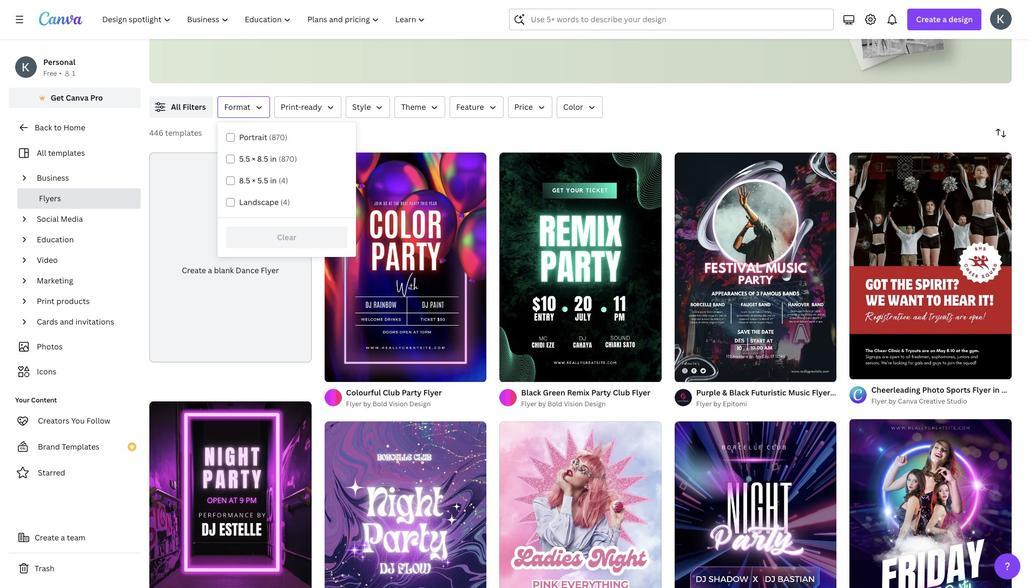 Task type: locate. For each thing, give the bounding box(es) containing it.
(870) up 5.5 × 8.5 in (870)
[[269, 132, 288, 142]]

vision down colourful club party flyer link
[[389, 400, 408, 409]]

canva inside cheerleading photo sports flyer in red bla flyer by canva creative studio
[[899, 397, 918, 406]]

portrait down 1 of 2
[[833, 388, 861, 398]]

black left green
[[522, 388, 542, 398]]

a for design
[[943, 14, 948, 24]]

party right remix
[[592, 388, 612, 398]]

(4) down 5.5 × 8.5 in (870)
[[279, 175, 288, 186]]

1 vertical spatial of
[[862, 367, 868, 375]]

1 vertical spatial (4)
[[281, 197, 290, 207]]

Sort by button
[[991, 122, 1013, 144]]

1 horizontal spatial all
[[171, 102, 181, 112]]

0 horizontal spatial vision
[[389, 400, 408, 409]]

1 left 2
[[858, 367, 861, 375]]

by down colourful
[[364, 400, 371, 409]]

cards and invitations link
[[32, 312, 134, 332]]

0 horizontal spatial a
[[61, 533, 65, 543]]

1 of 2
[[858, 367, 873, 375]]

templates down all filters button at top left
[[165, 128, 202, 138]]

1 vertical spatial 1
[[858, 367, 861, 375]]

1 horizontal spatial portrait
[[833, 388, 861, 398]]

your down teach
[[323, 14, 342, 25]]

templates for 446 templates
[[165, 128, 202, 138]]

2 flyer by bold vision design link from the left
[[522, 399, 651, 410]]

video
[[37, 255, 58, 265]]

and right cards
[[60, 317, 74, 327]]

design down black green remix party club flyer link
[[585, 400, 606, 409]]

your
[[15, 396, 30, 405]]

0 horizontal spatial from
[[394, 14, 414, 25]]

black up epitomi
[[730, 388, 750, 398]]

5.5 up landscape (4)
[[258, 175, 268, 186]]

starred link
[[9, 462, 141, 484]]

2 party from the left
[[592, 388, 612, 398]]

1 vertical spatial portrait
[[833, 388, 861, 398]]

ready
[[301, 102, 322, 112]]

by inside colourful club party flyer flyer by bold vision design
[[364, 400, 371, 409]]

1 horizontal spatial from
[[496, 14, 517, 25]]

1 horizontal spatial bold
[[548, 400, 563, 409]]

capture
[[288, 14, 321, 25]]

by down green
[[539, 400, 547, 409]]

design
[[410, 400, 431, 409], [585, 400, 606, 409]]

everyone
[[476, 0, 515, 11]]

all for all filters
[[171, 102, 181, 112]]

follow
[[87, 416, 110, 426]]

8.5
[[257, 154, 268, 164], [239, 175, 250, 186]]

0 horizontal spatial 1
[[72, 69, 75, 78]]

club right remix
[[613, 388, 631, 398]]

2 horizontal spatial templates
[[452, 14, 494, 25]]

cheerleading photo sports flyer in red bla link
[[872, 385, 1030, 397]]

teach
[[337, 0, 361, 11]]

1 vertical spatial create
[[182, 265, 206, 276]]

1 horizontal spatial club
[[613, 388, 631, 398]]

2 × from the top
[[252, 175, 256, 186]]

club right colourful
[[383, 388, 400, 398]]

× up landscape
[[252, 175, 256, 186]]

to for home
[[54, 122, 62, 133]]

1 design from the left
[[410, 400, 431, 409]]

futuristic
[[752, 388, 787, 398]]

landscape (4)
[[239, 197, 290, 207]]

create for create a team
[[35, 533, 59, 543]]

by
[[889, 397, 897, 406], [364, 400, 371, 409], [714, 400, 722, 409], [539, 400, 547, 409]]

all inside button
[[171, 102, 181, 112]]

epitomi
[[723, 400, 748, 409]]

0 vertical spatial templates
[[452, 14, 494, 25]]

0 horizontal spatial get
[[51, 93, 64, 103]]

by down cheerleading
[[889, 397, 897, 406]]

get inside march to the beat of your own drum and teach others to do the same. get everyone grooving with dance studio flyers that capture your unique flair from amazing templates from canva.
[[459, 0, 474, 11]]

get canva pro button
[[9, 88, 141, 108]]

starred
[[38, 468, 65, 478]]

in left red
[[994, 385, 1000, 395]]

0 vertical spatial get
[[459, 0, 474, 11]]

2 vision from the left
[[564, 400, 583, 409]]

vision inside black green remix party club flyer flyer by bold vision design
[[564, 400, 583, 409]]

templates down the back to home in the top of the page
[[48, 148, 85, 158]]

clear button
[[226, 227, 348, 249]]

templates inside 'link'
[[48, 148, 85, 158]]

get inside button
[[51, 93, 64, 103]]

all down back at the top of the page
[[37, 148, 46, 158]]

0 vertical spatial portrait
[[239, 132, 267, 142]]

1 vertical spatial 8.5
[[239, 175, 250, 186]]

1 horizontal spatial 5.5
[[258, 175, 268, 186]]

to left do
[[392, 0, 401, 11]]

team
[[67, 533, 85, 543]]

all inside 'link'
[[37, 148, 46, 158]]

a inside 'link'
[[208, 265, 212, 276]]

1 horizontal spatial vision
[[564, 400, 583, 409]]

to up the dance at the left of page
[[195, 0, 204, 11]]

templates down everyone at top
[[452, 14, 494, 25]]

0 vertical spatial your
[[254, 0, 273, 11]]

kendall parks image
[[991, 8, 1013, 30]]

video link
[[32, 250, 134, 271]]

1 horizontal spatial 8.5
[[257, 154, 268, 164]]

2 vertical spatial templates
[[48, 148, 85, 158]]

by inside black green remix party club flyer flyer by bold vision design
[[539, 400, 547, 409]]

in inside cheerleading photo sports flyer in red bla flyer by canva creative studio
[[994, 385, 1000, 395]]

in
[[270, 154, 277, 164], [270, 175, 277, 186], [994, 385, 1000, 395]]

0 horizontal spatial black
[[522, 388, 542, 398]]

black inside purple & black futuristic music flyer portrait flyer by epitomi
[[730, 388, 750, 398]]

canva left the pro
[[66, 93, 89, 103]]

flyer by bold vision design link down remix
[[522, 399, 651, 410]]

0 horizontal spatial portrait
[[239, 132, 267, 142]]

pink retro photo feminine glitter ladies night club event flyer image
[[500, 422, 662, 589]]

of left 2
[[862, 367, 868, 375]]

×
[[252, 154, 256, 164], [252, 175, 256, 186]]

design inside colourful club party flyer flyer by bold vision design
[[410, 400, 431, 409]]

1 for 1
[[72, 69, 75, 78]]

(4)
[[279, 175, 288, 186], [281, 197, 290, 207]]

canva
[[66, 93, 89, 103], [899, 397, 918, 406]]

0 horizontal spatial and
[[60, 317, 74, 327]]

8.5 up landscape
[[239, 175, 250, 186]]

bold down green
[[548, 400, 563, 409]]

2 club from the left
[[613, 388, 631, 398]]

by down purple
[[714, 400, 722, 409]]

print-
[[281, 102, 301, 112]]

from
[[394, 14, 414, 25], [496, 14, 517, 25]]

1 vertical spatial your
[[323, 14, 342, 25]]

black inside black green remix party club flyer flyer by bold vision design
[[522, 388, 542, 398]]

1 party from the left
[[402, 388, 422, 398]]

2 horizontal spatial a
[[943, 14, 948, 24]]

creative
[[920, 397, 946, 406]]

personal
[[43, 57, 75, 67]]

all filters
[[171, 102, 206, 112]]

flyer
[[261, 265, 279, 276], [973, 385, 992, 395], [424, 388, 442, 398], [812, 388, 831, 398], [632, 388, 651, 398], [872, 397, 888, 406], [346, 400, 362, 409], [697, 400, 712, 409], [522, 400, 537, 409]]

0 horizontal spatial flyer by bold vision design link
[[346, 399, 442, 410]]

create inside button
[[35, 533, 59, 543]]

a left "design" at the top right of page
[[943, 14, 948, 24]]

446
[[149, 128, 163, 138]]

flyer by bold vision design link for remix
[[522, 399, 651, 410]]

1 horizontal spatial canva
[[899, 397, 918, 406]]

free •
[[43, 69, 62, 78]]

1 vertical spatial canva
[[899, 397, 918, 406]]

in up "8.5 × 5.5 in (4)"
[[270, 154, 277, 164]]

1 horizontal spatial the
[[416, 0, 430, 11]]

design down colourful club party flyer link
[[410, 400, 431, 409]]

1 horizontal spatial to
[[195, 0, 204, 11]]

2 from from the left
[[496, 14, 517, 25]]

color button
[[557, 96, 603, 118]]

create for create a blank dance flyer
[[182, 265, 206, 276]]

remix
[[568, 388, 590, 398]]

own
[[275, 0, 293, 11]]

1 flyer by bold vision design link from the left
[[346, 399, 442, 410]]

top level navigation element
[[95, 9, 435, 30]]

media
[[61, 214, 83, 224]]

1 horizontal spatial a
[[208, 265, 212, 276]]

0 horizontal spatial canva
[[66, 93, 89, 103]]

0 horizontal spatial club
[[383, 388, 400, 398]]

vision down remix
[[564, 400, 583, 409]]

1 × from the top
[[252, 154, 256, 164]]

1 horizontal spatial 1
[[858, 367, 861, 375]]

1 vertical spatial and
[[60, 317, 74, 327]]

portrait
[[239, 132, 267, 142], [833, 388, 861, 398]]

templates for all templates
[[48, 148, 85, 158]]

a left team
[[61, 533, 65, 543]]

1 the from the left
[[206, 0, 220, 11]]

0 horizontal spatial design
[[410, 400, 431, 409]]

icons link
[[15, 362, 134, 382]]

0 horizontal spatial all
[[37, 148, 46, 158]]

club
[[383, 388, 400, 398], [613, 388, 631, 398]]

and right 'drum'
[[319, 0, 335, 11]]

to for the
[[195, 0, 204, 11]]

0 vertical spatial in
[[270, 154, 277, 164]]

0 horizontal spatial party
[[402, 388, 422, 398]]

in for 8.5 × 5.5 in
[[270, 175, 277, 186]]

bla
[[1018, 385, 1030, 395]]

(870) up "8.5 × 5.5 in (4)"
[[279, 154, 297, 164]]

style button
[[346, 96, 391, 118]]

a inside button
[[61, 533, 65, 543]]

clear
[[277, 232, 297, 243]]

create left "design" at the top right of page
[[917, 14, 941, 24]]

None search field
[[510, 9, 835, 30]]

create left team
[[35, 533, 59, 543]]

create
[[917, 14, 941, 24], [182, 265, 206, 276], [35, 533, 59, 543]]

(4) right landscape
[[281, 197, 290, 207]]

0 horizontal spatial the
[[206, 0, 220, 11]]

back to home
[[35, 122, 85, 133]]

1 horizontal spatial create
[[182, 265, 206, 276]]

create inside dropdown button
[[917, 14, 941, 24]]

2 vertical spatial in
[[994, 385, 1000, 395]]

brand
[[38, 442, 60, 452]]

1 horizontal spatial get
[[459, 0, 474, 11]]

0 vertical spatial 8.5
[[257, 154, 268, 164]]

social media
[[37, 214, 83, 224]]

1 vertical spatial a
[[208, 265, 212, 276]]

0 vertical spatial of
[[243, 0, 252, 11]]

flyer by bold vision design link down colourful
[[346, 399, 442, 410]]

get down •
[[51, 93, 64, 103]]

colorful modern friday night party club flyer image
[[850, 419, 1013, 589]]

2 vertical spatial a
[[61, 533, 65, 543]]

0 vertical spatial and
[[319, 0, 335, 11]]

get right same.
[[459, 0, 474, 11]]

cheerleading photo sports flyer in red bla flyer by canva creative studio
[[872, 385, 1030, 406]]

your content
[[15, 396, 57, 405]]

a inside dropdown button
[[943, 14, 948, 24]]

black
[[730, 388, 750, 398], [522, 388, 542, 398]]

cheerleading photo sports flyer in red black white color block style image
[[850, 153, 1013, 380]]

1 horizontal spatial and
[[319, 0, 335, 11]]

0 vertical spatial ×
[[252, 154, 256, 164]]

canva down cheerleading
[[899, 397, 918, 406]]

0 horizontal spatial bold
[[373, 400, 387, 409]]

of up flyers
[[243, 0, 252, 11]]

1 horizontal spatial templates
[[165, 128, 202, 138]]

0 horizontal spatial to
[[54, 122, 62, 133]]

1 bold from the left
[[373, 400, 387, 409]]

vision
[[389, 400, 408, 409], [564, 400, 583, 409]]

create left blank
[[182, 265, 206, 276]]

1
[[72, 69, 75, 78], [858, 367, 861, 375]]

0 vertical spatial all
[[171, 102, 181, 112]]

1 horizontal spatial your
[[323, 14, 342, 25]]

2 vertical spatial create
[[35, 533, 59, 543]]

0 vertical spatial a
[[943, 14, 948, 24]]

your up flyers
[[254, 0, 273, 11]]

0 horizontal spatial of
[[243, 0, 252, 11]]

from down everyone at top
[[496, 14, 517, 25]]

party right colourful
[[402, 388, 422, 398]]

× for 8.5
[[252, 175, 256, 186]]

2 black from the left
[[522, 388, 542, 398]]

in down 5.5 × 8.5 in (870)
[[270, 175, 277, 186]]

get canva pro
[[51, 93, 103, 103]]

5.5 down portrait (870)
[[239, 154, 250, 164]]

bold down colourful club party flyer link
[[373, 400, 387, 409]]

create a blank dance flyer element
[[149, 153, 312, 363]]

business
[[37, 173, 69, 183]]

print
[[37, 296, 55, 306]]

flyers
[[243, 14, 267, 25]]

create inside 'link'
[[182, 265, 206, 276]]

and
[[319, 0, 335, 11], [60, 317, 74, 327]]

vision inside colourful club party flyer flyer by bold vision design
[[389, 400, 408, 409]]

1 club from the left
[[383, 388, 400, 398]]

8.5 down portrait (870)
[[257, 154, 268, 164]]

1 vertical spatial (870)
[[279, 154, 297, 164]]

1 vertical spatial ×
[[252, 175, 256, 186]]

0 vertical spatial 1
[[72, 69, 75, 78]]

1 right •
[[72, 69, 75, 78]]

and inside march to the beat of your own drum and teach others to do the same. get everyone grooving with dance studio flyers that capture your unique flair from amazing templates from canva.
[[319, 0, 335, 11]]

0 vertical spatial canva
[[66, 93, 89, 103]]

from down do
[[394, 14, 414, 25]]

1 black from the left
[[730, 388, 750, 398]]

theme button
[[395, 96, 446, 118]]

all left filters
[[171, 102, 181, 112]]

0 horizontal spatial templates
[[48, 148, 85, 158]]

2 bold from the left
[[548, 400, 563, 409]]

1 vertical spatial templates
[[165, 128, 202, 138]]

portrait up 5.5 × 8.5 in (870)
[[239, 132, 267, 142]]

that
[[269, 14, 286, 25]]

price button
[[508, 96, 553, 118]]

your
[[254, 0, 273, 11], [323, 14, 342, 25]]

by inside purple & black futuristic music flyer portrait flyer by epitomi
[[714, 400, 722, 409]]

the left the beat
[[206, 0, 220, 11]]

2 design from the left
[[585, 400, 606, 409]]

1 vertical spatial all
[[37, 148, 46, 158]]

1 horizontal spatial design
[[585, 400, 606, 409]]

1 vertical spatial get
[[51, 93, 64, 103]]

create a design button
[[908, 9, 982, 30]]

design inside black green remix party club flyer flyer by bold vision design
[[585, 400, 606, 409]]

0 horizontal spatial 5.5
[[239, 154, 250, 164]]

1 vision from the left
[[389, 400, 408, 409]]

5.5 × 8.5 in (870)
[[239, 154, 297, 164]]

(870)
[[269, 132, 288, 142], [279, 154, 297, 164]]

a left blank
[[208, 265, 212, 276]]

the right do
[[416, 0, 430, 11]]

× down portrait (870)
[[252, 154, 256, 164]]

0 vertical spatial create
[[917, 14, 941, 24]]

1 horizontal spatial party
[[592, 388, 612, 398]]

0 horizontal spatial create
[[35, 533, 59, 543]]

1 vertical spatial in
[[270, 175, 277, 186]]

0 horizontal spatial 8.5
[[239, 175, 250, 186]]

a for team
[[61, 533, 65, 543]]

print products
[[37, 296, 90, 306]]

2 horizontal spatial create
[[917, 14, 941, 24]]

1 horizontal spatial black
[[730, 388, 750, 398]]

colourful club party flyer image
[[325, 153, 487, 382]]

to right back at the top of the page
[[54, 122, 62, 133]]

1 horizontal spatial flyer by bold vision design link
[[522, 399, 651, 410]]



Task type: vqa. For each thing, say whether or not it's contained in the screenshot.


Task type: describe. For each thing, give the bounding box(es) containing it.
photos
[[37, 342, 63, 352]]

invitations
[[76, 317, 114, 327]]

drum
[[295, 0, 317, 11]]

dance
[[187, 14, 212, 25]]

dance flyer templates image
[[782, 0, 1013, 83]]

style
[[353, 102, 371, 112]]

all filters button
[[149, 96, 214, 118]]

0 vertical spatial (4)
[[279, 175, 288, 186]]

purple gradient modern night party club flyer image
[[325, 422, 487, 589]]

music party event flyer image
[[149, 402, 312, 589]]

8.5 × 5.5 in (4)
[[239, 175, 288, 186]]

of inside march to the beat of your own drum and teach others to do the same. get everyone grooving with dance studio flyers that capture your unique flair from amazing templates from canva.
[[243, 0, 252, 11]]

black green remix party club flyer image
[[500, 153, 662, 382]]

trash
[[35, 564, 54, 574]]

create a blank dance flyer link
[[149, 153, 312, 363]]

2 horizontal spatial to
[[392, 0, 401, 11]]

by inside cheerleading photo sports flyer in red bla flyer by canva creative studio
[[889, 397, 897, 406]]

in for 5.5 × 8.5 in
[[270, 154, 277, 164]]

studio
[[215, 14, 241, 25]]

print-ready
[[281, 102, 322, 112]]

creators
[[38, 416, 69, 426]]

march to the beat of your own drum and teach others to do the same. get everyone grooving with dance studio flyers that capture your unique flair from amazing templates from canva.
[[167, 0, 553, 25]]

purple & black futuristic music flyer portrait image
[[675, 153, 837, 382]]

club inside black green remix party club flyer flyer by bold vision design
[[613, 388, 631, 398]]

•
[[59, 69, 62, 78]]

cards
[[37, 317, 58, 327]]

all for all templates
[[37, 148, 46, 158]]

1 from from the left
[[394, 14, 414, 25]]

format button
[[218, 96, 270, 118]]

beat
[[222, 0, 241, 11]]

canva inside button
[[66, 93, 89, 103]]

with
[[167, 14, 185, 25]]

dance
[[236, 265, 259, 276]]

photo
[[923, 385, 945, 395]]

2 the from the left
[[416, 0, 430, 11]]

unique
[[344, 14, 373, 25]]

feature
[[457, 102, 484, 112]]

flyer by canva creative studio link
[[872, 397, 1013, 407]]

party inside colourful club party flyer flyer by bold vision design
[[402, 388, 422, 398]]

create a team button
[[9, 527, 141, 549]]

create for create a design
[[917, 14, 941, 24]]

brand templates
[[38, 442, 100, 452]]

purple & black futuristic music flyer portrait flyer by epitomi
[[697, 388, 861, 409]]

products
[[56, 296, 90, 306]]

colourful club party flyer flyer by bold vision design
[[346, 388, 442, 409]]

back
[[35, 122, 52, 133]]

content
[[31, 396, 57, 405]]

print products link
[[32, 291, 134, 312]]

a for blank
[[208, 265, 212, 276]]

club inside colourful club party flyer flyer by bold vision design
[[383, 388, 400, 398]]

all templates link
[[15, 143, 134, 164]]

sports
[[947, 385, 971, 395]]

colourful club party flyer link
[[346, 387, 442, 399]]

design
[[949, 14, 974, 24]]

templates
[[62, 442, 100, 452]]

amazing
[[416, 14, 450, 25]]

portrait (870)
[[239, 132, 288, 142]]

all templates
[[37, 148, 85, 158]]

0 vertical spatial 5.5
[[239, 154, 250, 164]]

1 horizontal spatial of
[[862, 367, 868, 375]]

create a team
[[35, 533, 85, 543]]

black green remix party club flyer link
[[522, 387, 651, 399]]

studio
[[947, 397, 968, 406]]

grooving
[[517, 0, 553, 11]]

creators you follow link
[[9, 410, 141, 432]]

canva.
[[519, 14, 547, 25]]

templates inside march to the beat of your own drum and teach others to do the same. get everyone grooving with dance studio flyers that capture your unique flair from amazing templates from canva.
[[452, 14, 494, 25]]

purple & black futuristic music flyer portrait link
[[697, 387, 861, 399]]

landscape
[[239, 197, 279, 207]]

back to home link
[[9, 117, 141, 139]]

cards and invitations
[[37, 317, 114, 327]]

format
[[224, 102, 251, 112]]

others
[[363, 0, 390, 11]]

bold inside colourful club party flyer flyer by bold vision design
[[373, 400, 387, 409]]

home
[[64, 122, 85, 133]]

education
[[37, 234, 74, 245]]

colourful
[[346, 388, 381, 398]]

blank
[[214, 265, 234, 276]]

red
[[1002, 385, 1016, 395]]

marketing
[[37, 276, 73, 286]]

filters
[[183, 102, 206, 112]]

bold inside black green remix party club flyer flyer by bold vision design
[[548, 400, 563, 409]]

create a design
[[917, 14, 974, 24]]

× for 5.5
[[252, 154, 256, 164]]

trash link
[[9, 558, 141, 580]]

portrait inside purple & black futuristic music flyer portrait flyer by epitomi
[[833, 388, 861, 398]]

&
[[723, 388, 728, 398]]

purple
[[697, 388, 721, 398]]

1 vertical spatial 5.5
[[258, 175, 268, 186]]

1 for 1 of 2
[[858, 367, 861, 375]]

business link
[[32, 168, 134, 188]]

flyer inside 'link'
[[261, 265, 279, 276]]

black and pink futuristic night party club flyer image
[[675, 422, 837, 589]]

pro
[[90, 93, 103, 103]]

marketing link
[[32, 271, 134, 291]]

0 horizontal spatial your
[[254, 0, 273, 11]]

brand templates link
[[9, 436, 141, 458]]

do
[[403, 0, 414, 11]]

green
[[543, 388, 566, 398]]

0 vertical spatial (870)
[[269, 132, 288, 142]]

feature button
[[450, 96, 504, 118]]

Search search field
[[531, 9, 828, 30]]

creators you follow
[[38, 416, 110, 426]]

cheerleading
[[872, 385, 921, 395]]

446 templates
[[149, 128, 202, 138]]

flyer by epitomi link
[[697, 399, 837, 410]]

flyer by bold vision design link for party
[[346, 399, 442, 410]]

party inside black green remix party club flyer flyer by bold vision design
[[592, 388, 612, 398]]

same.
[[432, 0, 456, 11]]



